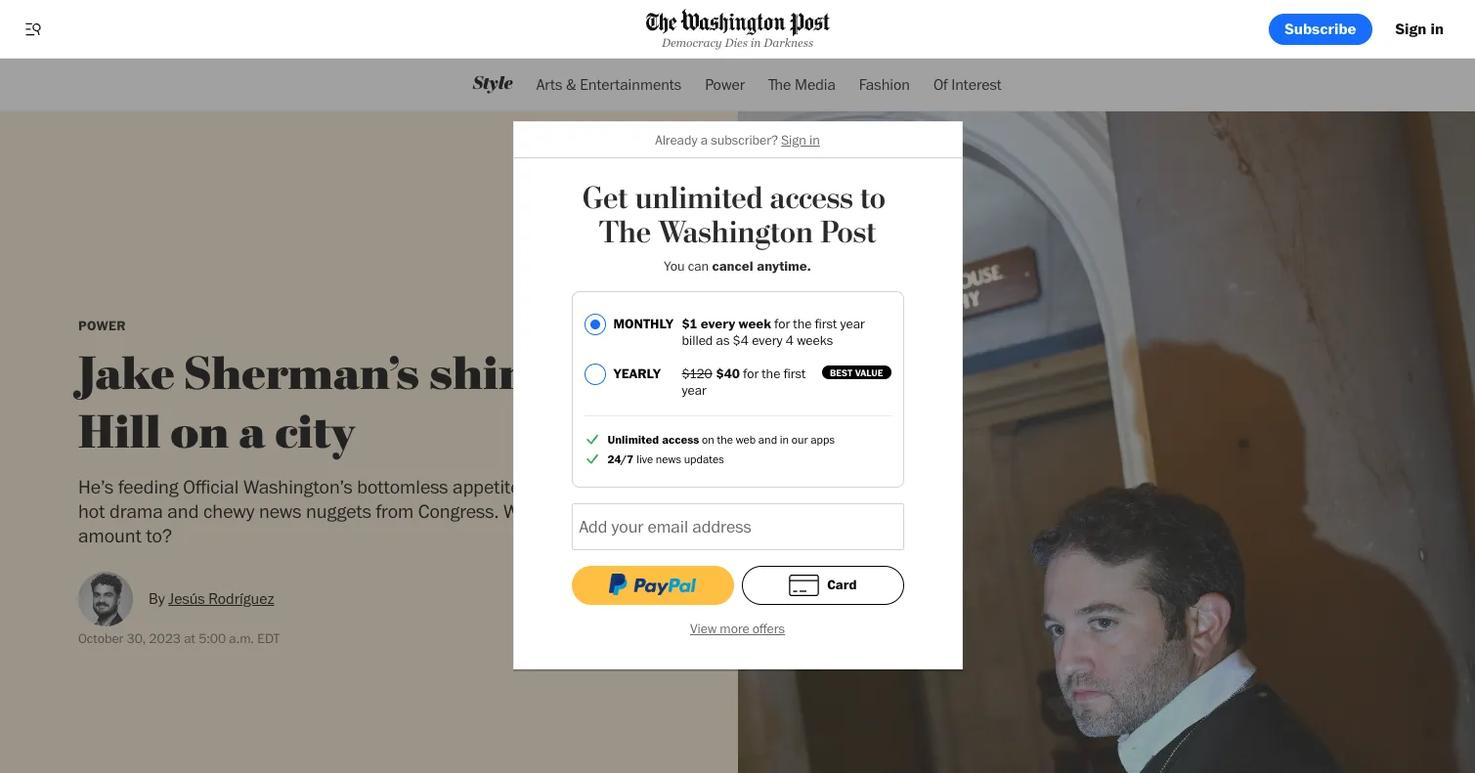 Task type: describe. For each thing, give the bounding box(es) containing it.
jake
[[78, 347, 175, 403]]

edt
[[257, 631, 280, 646]]

for the first year
[[682, 366, 806, 398]]

arts
[[537, 75, 563, 93]]

1 horizontal spatial news
[[656, 452, 682, 466]]

he's
[[78, 475, 114, 499]]

first inside "for the first year"
[[784, 366, 806, 381]]

can
[[688, 259, 709, 274]]

arts & entertainments link
[[537, 59, 682, 111]]

fresh
[[552, 475, 593, 499]]

1 horizontal spatial a
[[701, 132, 708, 148]]

1 vertical spatial access
[[662, 432, 700, 447]]

offers
[[753, 621, 785, 637]]

democracy
[[662, 36, 722, 49]]

rodríguez
[[209, 590, 274, 608]]

hot
[[78, 500, 105, 523]]

already
[[655, 132, 698, 148]]

he's feeding official washington's bottomless appetite for fresh intel, hot drama and chewy news nuggets from congress. what does it all amount to?
[[78, 475, 638, 548]]

of interest link
[[934, 59, 1002, 111]]

unlimited
[[608, 432, 659, 447]]

it
[[595, 500, 605, 523]]

year inside monthly $1 every week for the first year billed as $4 every 4 weeks
[[841, 316, 865, 331]]

feeding
[[118, 475, 179, 499]]

search and browse sections image
[[23, 19, 43, 39]]

first inside monthly $1 every week for the first year billed as $4 every 4 weeks
[[815, 316, 837, 331]]

and inside he's feeding official washington's bottomless appetite for fresh intel, hot drama and chewy news nuggets from congress. what does it all amount to?
[[168, 500, 199, 523]]

yearly
[[614, 366, 661, 381]]

monthly
[[614, 316, 674, 331]]

as
[[716, 333, 730, 349]]

news inside he's feeding official washington's bottomless appetite for fresh intel, hot drama and chewy news nuggets from congress. what does it all amount to?
[[259, 500, 302, 523]]

post
[[821, 214, 877, 253]]

you
[[664, 259, 685, 274]]

jesús rodríguez link
[[168, 590, 274, 608]]

1 horizontal spatial on
[[702, 432, 715, 447]]

the washington post homepage. image
[[646, 9, 830, 37]]

jesús
[[168, 590, 205, 608]]

access inside get unlimited access to the washington post you can cancel anytime.
[[771, 180, 853, 218]]

4
[[786, 333, 794, 349]]

0 vertical spatial sign in link
[[1381, 13, 1460, 44]]

by jesús rodríguez
[[149, 590, 274, 608]]

shining
[[430, 347, 599, 403]]

our
[[792, 432, 808, 447]]

amount
[[78, 524, 142, 548]]

appetite
[[453, 475, 521, 499]]

subscribe link
[[1270, 13, 1373, 44]]

october
[[78, 631, 123, 646]]

year inside "for the first year"
[[682, 383, 707, 398]]

1 horizontal spatial the
[[769, 75, 791, 93]]

interest
[[952, 75, 1002, 93]]

at
[[184, 631, 196, 646]]

0 vertical spatial every
[[701, 316, 735, 331]]

darkness
[[764, 36, 814, 49]]

$120
[[682, 366, 713, 381]]

the inside get unlimited access to the washington post you can cancel anytime.
[[599, 214, 651, 253]]

$120 $40
[[682, 366, 740, 381]]

primary element
[[0, 0, 1476, 59]]

does
[[551, 500, 590, 523]]

entertainments
[[580, 75, 682, 93]]

arts & entertainments
[[537, 75, 682, 93]]

congress.
[[418, 500, 499, 523]]

weeks
[[797, 333, 833, 349]]

chewy
[[203, 500, 255, 523]]

value
[[855, 367, 884, 378]]

week
[[739, 316, 772, 331]]

to
[[861, 180, 886, 218]]

tagline, democracy dies in darkness element
[[646, 36, 830, 49]]

30,
[[127, 631, 146, 646]]

1 vertical spatial power
[[78, 317, 126, 333]]

intel,
[[598, 475, 638, 499]]

view more offers
[[690, 621, 785, 637]]

city
[[275, 406, 355, 462]]

of interest
[[934, 75, 1002, 93]]

what
[[504, 500, 546, 523]]

all
[[610, 500, 629, 523]]

get
[[583, 180, 628, 218]]



Task type: vqa. For each thing, say whether or not it's contained in the screenshot.
In part a response to the Gaza war, the change is also likely a function of right-wing rhetoric.
no



Task type: locate. For each thing, give the bounding box(es) containing it.
and right web
[[759, 432, 778, 447]]

the left media
[[769, 75, 791, 93]]

a.m.
[[229, 631, 254, 646]]

power link down dies
[[705, 59, 745, 111]]

apps
[[811, 432, 835, 447]]

a
[[701, 132, 708, 148], [239, 406, 265, 462]]

year
[[841, 316, 865, 331], [682, 383, 707, 398]]

the right $40
[[762, 366, 781, 381]]

and
[[759, 432, 778, 447], [168, 500, 199, 523]]

of
[[934, 75, 948, 93]]

0 horizontal spatial first
[[784, 366, 806, 381]]

already a subscriber? sign in
[[655, 132, 820, 148]]

sign right subscribe
[[1396, 19, 1427, 38]]

view
[[690, 621, 717, 637]]

power link
[[705, 59, 745, 111], [78, 317, 126, 333]]

subscriber?
[[711, 132, 779, 148]]

from
[[376, 500, 414, 523]]

updates
[[684, 452, 724, 466]]

drama
[[110, 500, 163, 523]]

official
[[183, 475, 239, 499]]

0 vertical spatial news
[[656, 452, 682, 466]]

$4
[[733, 333, 749, 349]]

cancel
[[712, 259, 754, 274]]

on
[[171, 406, 229, 462], [702, 432, 715, 447]]

1 vertical spatial and
[[168, 500, 199, 523]]

0 horizontal spatial the
[[717, 432, 733, 447]]

access up 24/7 live news updates
[[662, 432, 700, 447]]

0 vertical spatial year
[[841, 316, 865, 331]]

24/7
[[608, 452, 634, 466]]

power down dies
[[705, 75, 745, 93]]

0 vertical spatial and
[[759, 432, 778, 447]]

1 horizontal spatial for
[[744, 366, 759, 381]]

for inside monthly $1 every week for the first year billed as $4 every 4 weeks
[[775, 316, 790, 331]]

the up weeks
[[793, 316, 812, 331]]

card
[[828, 577, 857, 593]]

1 horizontal spatial the
[[762, 366, 781, 381]]

1 vertical spatial sign in link
[[782, 132, 820, 148]]

1 vertical spatial the
[[762, 366, 781, 381]]

0 horizontal spatial for
[[525, 475, 547, 499]]

1 vertical spatial year
[[682, 383, 707, 398]]

0 horizontal spatial power link
[[78, 317, 126, 333]]

access left to
[[771, 180, 853, 218]]

$1
[[682, 316, 697, 331]]

and up "to?"
[[168, 500, 199, 523]]

news
[[656, 452, 682, 466], [259, 500, 302, 523]]

a right 'already'
[[701, 132, 708, 148]]

washington
[[658, 214, 814, 253]]

billed
[[682, 333, 713, 349]]

on up the official
[[171, 406, 229, 462]]

$40
[[716, 366, 740, 381]]

washington's
[[243, 475, 353, 499]]

1 vertical spatial a
[[239, 406, 265, 462]]

0 vertical spatial access
[[771, 180, 853, 218]]

get unlimited access to the washington post you can cancel anytime.
[[583, 180, 893, 274]]

1 horizontal spatial sign
[[1396, 19, 1427, 38]]

1 horizontal spatial every
[[752, 333, 783, 349]]

to?
[[146, 524, 172, 548]]

sherman's
[[185, 347, 420, 403]]

more
[[720, 621, 750, 637]]

first down 4
[[784, 366, 806, 381]]

1 horizontal spatial power
[[705, 75, 745, 93]]

sign in
[[1396, 19, 1444, 38]]

for up what
[[525, 475, 547, 499]]

best value
[[830, 367, 884, 378]]

news down washington's in the bottom of the page
[[259, 500, 302, 523]]

0 vertical spatial for
[[775, 316, 790, 331]]

for inside "for the first year"
[[744, 366, 759, 381]]

0 vertical spatial power link
[[705, 59, 745, 111]]

2 vertical spatial the
[[717, 432, 733, 447]]

24/7 live news updates
[[608, 452, 724, 466]]

media
[[795, 75, 836, 93]]

best
[[830, 367, 853, 378]]

anytime.
[[757, 259, 811, 274]]

1 vertical spatial the
[[599, 214, 651, 253]]

sign right subscriber?
[[782, 132, 807, 148]]

0 vertical spatial a
[[701, 132, 708, 148]]

view more offers link
[[514, 613, 962, 646]]

for inside he's feeding official washington's bottomless appetite for fresh intel, hot drama and chewy news nuggets from congress. what does it all amount to?
[[525, 475, 547, 499]]

live
[[637, 452, 653, 466]]

1 horizontal spatial first
[[815, 316, 837, 331]]

on inside jake sherman's shining hill on a city
[[171, 406, 229, 462]]

0 horizontal spatial power
[[78, 317, 126, 333]]

the inside "for the first year"
[[762, 366, 781, 381]]

&
[[566, 75, 577, 93]]

1 horizontal spatial access
[[771, 180, 853, 218]]

1 horizontal spatial and
[[759, 432, 778, 447]]

october 30, 2023 at 5:00 a.m. edt
[[78, 631, 280, 646]]

2 vertical spatial for
[[525, 475, 547, 499]]

the up monthly
[[599, 214, 651, 253]]

2 horizontal spatial the
[[793, 316, 812, 331]]

hill
[[78, 406, 161, 462]]

first up weeks
[[815, 316, 837, 331]]

fashion link
[[860, 59, 910, 111]]

on up updates
[[702, 432, 715, 447]]

power link up jake on the left of the page
[[78, 317, 126, 333]]

for
[[775, 316, 790, 331], [744, 366, 759, 381], [525, 475, 547, 499]]

the media
[[769, 75, 836, 93]]

power
[[705, 75, 745, 93], [78, 317, 126, 333]]

nuggets
[[306, 500, 371, 523]]

0 horizontal spatial the
[[599, 214, 651, 253]]

subscribe
[[1285, 19, 1357, 38]]

1 vertical spatial for
[[744, 366, 759, 381]]

in
[[1431, 19, 1444, 38], [751, 36, 761, 49], [810, 132, 820, 148], [780, 432, 789, 447]]

0 vertical spatial the
[[769, 75, 791, 93]]

0 vertical spatial sign
[[1396, 19, 1427, 38]]

unlimited access on the web and in our apps
[[608, 432, 835, 447]]

0 horizontal spatial news
[[259, 500, 302, 523]]

year up best value
[[841, 316, 865, 331]]

paypal image
[[609, 574, 696, 595]]

year down $120
[[682, 383, 707, 398]]

0 horizontal spatial access
[[662, 432, 700, 447]]

0 horizontal spatial a
[[239, 406, 265, 462]]

0 horizontal spatial year
[[682, 383, 707, 398]]

the inside monthly $1 every week for the first year billed as $4 every 4 weeks
[[793, 316, 812, 331]]

0 vertical spatial first
[[815, 316, 837, 331]]

0 horizontal spatial sign in link
[[782, 132, 820, 148]]

sign inside primary "element"
[[1396, 19, 1427, 38]]

web
[[736, 432, 756, 447]]

1 horizontal spatial sign in link
[[1381, 13, 1460, 44]]

fashion
[[860, 75, 910, 93]]

every down week
[[752, 333, 783, 349]]

the media link
[[769, 59, 836, 111]]

news right the live
[[656, 452, 682, 466]]

a left city
[[239, 406, 265, 462]]

2 horizontal spatial for
[[775, 316, 790, 331]]

1 horizontal spatial year
[[841, 316, 865, 331]]

1 vertical spatial power link
[[78, 317, 126, 333]]

0 horizontal spatial every
[[701, 316, 735, 331]]

the left web
[[717, 432, 733, 447]]

0 vertical spatial power
[[705, 75, 745, 93]]

1 horizontal spatial power link
[[705, 59, 745, 111]]

1 vertical spatial sign
[[782, 132, 807, 148]]

5:00
[[199, 631, 226, 646]]

1 vertical spatial news
[[259, 500, 302, 523]]

democracy dies in darkness
[[662, 36, 814, 49]]

dies
[[725, 36, 748, 49]]

2023
[[149, 631, 181, 646]]

0 horizontal spatial on
[[171, 406, 229, 462]]

by
[[149, 590, 165, 608]]

first
[[815, 316, 837, 331], [784, 366, 806, 381]]

1 vertical spatial every
[[752, 333, 783, 349]]

for right $40
[[744, 366, 759, 381]]

bottomless
[[357, 475, 448, 499]]

0 vertical spatial the
[[793, 316, 812, 331]]

0 horizontal spatial sign
[[782, 132, 807, 148]]

unlimited
[[635, 180, 763, 218]]

0 horizontal spatial and
[[168, 500, 199, 523]]

1 vertical spatial first
[[784, 366, 806, 381]]

monthly $1 every week for the first year billed as $4 every 4 weeks
[[614, 316, 865, 349]]

Email address email field
[[572, 504, 904, 550]]

access
[[771, 180, 853, 218], [662, 432, 700, 447]]

power up jake on the left of the page
[[78, 317, 126, 333]]

for up 4
[[775, 316, 790, 331]]

jake sherman's shining hill on a city
[[78, 347, 599, 462]]

a inside jake sherman's shining hill on a city
[[239, 406, 265, 462]]

every up as
[[701, 316, 735, 331]]



